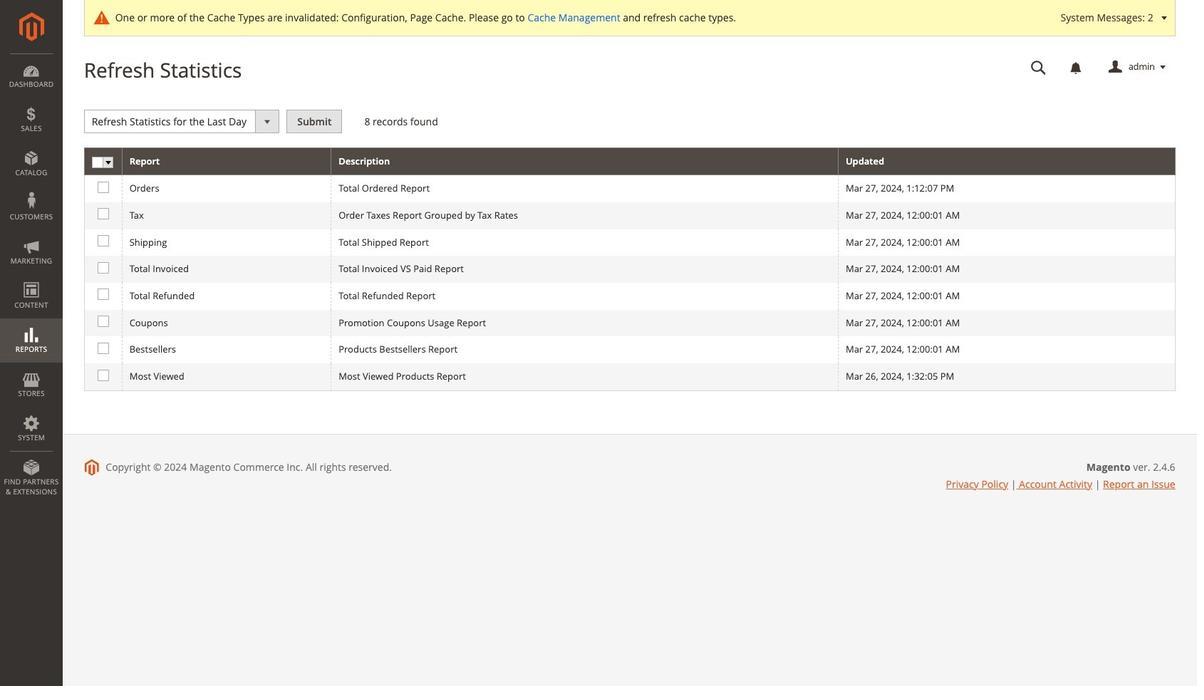 Task type: locate. For each thing, give the bounding box(es) containing it.
menu bar
[[0, 53, 63, 504]]

None checkbox
[[97, 182, 107, 191], [97, 235, 107, 245], [97, 182, 107, 191], [97, 235, 107, 245]]

None checkbox
[[97, 209, 107, 218], [97, 262, 107, 272], [97, 289, 107, 298], [97, 316, 107, 325], [97, 343, 107, 352], [97, 370, 107, 379], [97, 209, 107, 218], [97, 262, 107, 272], [97, 289, 107, 298], [97, 316, 107, 325], [97, 343, 107, 352], [97, 370, 107, 379]]

None text field
[[1022, 55, 1057, 80]]

magento admin panel image
[[19, 12, 44, 41]]



